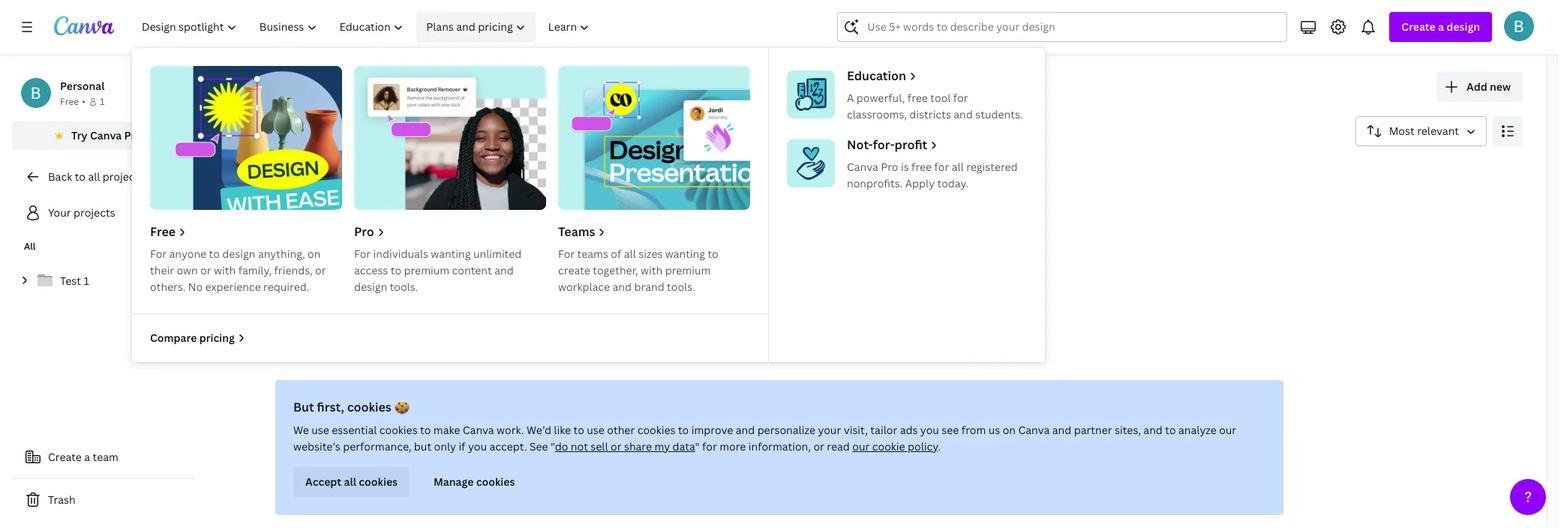 Task type: describe. For each thing, give the bounding box(es) containing it.
a powerful, free tool for classrooms, districts and students.
[[847, 91, 1023, 122]]

" inside we use essential cookies to make canva work. we'd like to use other cookies to improve and personalize your visit, tailor ads you see from us on canva and partner sites, and to analyze our website's performance, but only if you accept. see "
[[551, 440, 555, 454]]

test for test 1 0 items
[[707, 249, 728, 263]]

our cookie policy link
[[852, 440, 938, 454]]

tailor
[[870, 423, 897, 438]]

registered
[[967, 160, 1018, 174]]

to right back
[[75, 170, 86, 184]]

free for free
[[150, 224, 176, 240]]

images button
[[407, 158, 455, 187]]

0 horizontal spatial all
[[24, 240, 36, 253]]

experience
[[205, 280, 261, 294]]

design inside for anyone to design anything, on their own or with family, friends, or others. no experience required.
[[222, 247, 256, 261]]

only
[[434, 440, 456, 454]]

back to all projects
[[48, 170, 144, 184]]

create a team button
[[12, 443, 195, 473]]

sites,
[[1115, 423, 1141, 438]]

no
[[188, 280, 203, 294]]

for teams of all sizes wanting to create together, with premium workplace and brand tools.
[[558, 247, 719, 294]]

personalize
[[757, 423, 815, 438]]

and inside for individuals wanting unlimited access to premium content and design tools.
[[495, 263, 514, 278]]

first,
[[317, 399, 344, 416]]

see
[[942, 423, 959, 438]]

content
[[452, 263, 492, 278]]

improve
[[691, 423, 733, 438]]

canva pro is free for all registered nonprofits. apply today.
[[847, 160, 1018, 191]]

pro inside button
[[124, 128, 142, 143]]

pro inside canva pro is free for all registered nonprofits. apply today.
[[881, 160, 899, 174]]

for for education
[[954, 91, 969, 105]]

from
[[962, 423, 986, 438]]

plans and pricing button
[[417, 12, 536, 42]]

access
[[354, 263, 388, 278]]

0 vertical spatial 1
[[100, 95, 105, 108]]

canva right "us"
[[1018, 423, 1050, 438]]

powerful,
[[857, 91, 905, 105]]

students.
[[976, 107, 1023, 122]]

1 for test 1 0 items
[[731, 249, 736, 263]]

free inside canva pro is free for all registered nonprofits. apply today.
[[912, 160, 932, 174]]

we use essential cookies to make canva work. we'd like to use other cookies to improve and personalize your visit, tailor ads you see from us on canva and partner sites, and to analyze our website's performance, but only if you accept. see "
[[293, 423, 1237, 454]]

not-for-profit
[[847, 137, 928, 153]]

canva inside button
[[90, 128, 122, 143]]

make
[[433, 423, 460, 438]]

videos
[[485, 165, 520, 179]]

all inside button
[[213, 165, 227, 179]]

new
[[1491, 80, 1512, 94]]

cookies down 🍪
[[379, 423, 417, 438]]

and inside for teams of all sizes wanting to create together, with premium workplace and brand tools.
[[613, 280, 632, 294]]

create
[[558, 263, 591, 278]]

anyone
[[169, 247, 206, 261]]

test 1 0 items
[[707, 249, 739, 278]]

create for create a design
[[1402, 20, 1436, 34]]

family,
[[238, 263, 272, 278]]

1 horizontal spatial your projects
[[207, 71, 368, 104]]

manage cookies
[[433, 475, 515, 489]]

0 vertical spatial projects
[[267, 71, 368, 104]]

2 " from the left
[[695, 440, 700, 454]]

back to all projects link
[[12, 162, 195, 192]]

or right sell
[[611, 440, 621, 454]]

performance,
[[343, 440, 411, 454]]

top level navigation element
[[132, 12, 1045, 362]]

friends,
[[274, 263, 313, 278]]

most
[[1390, 124, 1415, 138]]

all right back
[[88, 170, 100, 184]]

add
[[1467, 80, 1488, 94]]

own
[[177, 263, 198, 278]]

for for teams
[[558, 247, 575, 261]]

policy
[[908, 440, 938, 454]]

compare pricing
[[150, 331, 235, 345]]

anything,
[[258, 247, 305, 261]]

apply
[[906, 176, 935, 191]]

but first, cookies 🍪
[[293, 399, 409, 416]]

brad klo image
[[1505, 11, 1535, 41]]

videos button
[[479, 158, 526, 187]]

of
[[611, 247, 622, 261]]

all button
[[207, 158, 233, 187]]

free inside a powerful, free tool for classrooms, districts and students.
[[908, 91, 928, 105]]

see
[[529, 440, 548, 454]]

to inside for anyone to design anything, on their own or with family, friends, or others. no experience required.
[[209, 247, 220, 261]]

relevant
[[1418, 124, 1460, 138]]

most relevant
[[1390, 124, 1460, 138]]

🍪
[[394, 399, 409, 416]]

we'd
[[526, 423, 551, 438]]

uploads link
[[429, 236, 638, 290]]

with for teams
[[641, 263, 663, 278]]

tools. inside for teams of all sizes wanting to create together, with premium workplace and brand tools.
[[667, 280, 695, 294]]

today.
[[938, 176, 969, 191]]

back
[[48, 170, 72, 184]]

and right the sites,
[[1144, 423, 1163, 438]]

accept.
[[489, 440, 527, 454]]

create a design
[[1402, 20, 1481, 34]]

free for free •
[[60, 95, 79, 108]]

for for pro
[[354, 247, 371, 261]]

try
[[71, 128, 88, 143]]

2 vertical spatial pro
[[354, 224, 374, 240]]

sizes
[[639, 247, 663, 261]]

cookies inside accept all cookies button
[[359, 475, 397, 489]]

team
[[93, 450, 118, 465]]

a
[[847, 91, 854, 105]]

to right the like
[[573, 423, 584, 438]]

plans and pricing menu
[[132, 48, 1045, 362]]

us
[[989, 423, 1000, 438]]

1 use from the left
[[311, 423, 329, 438]]

to inside for teams of all sizes wanting to create together, with premium workplace and brand tools.
[[708, 247, 719, 261]]

•
[[82, 95, 85, 108]]

their
[[150, 263, 174, 278]]

teams
[[578, 247, 609, 261]]

together,
[[593, 263, 638, 278]]

all inside for teams of all sizes wanting to create together, with premium workplace and brand tools.
[[624, 247, 636, 261]]

uploads
[[486, 256, 528, 270]]

create for create a team
[[48, 450, 82, 465]]

accept all cookies
[[305, 475, 397, 489]]

but
[[293, 399, 314, 416]]

folders
[[263, 165, 301, 179]]

1 horizontal spatial you
[[920, 423, 939, 438]]

a for team
[[84, 450, 90, 465]]

is
[[901, 160, 909, 174]]

accept all cookies button
[[293, 468, 409, 498]]

share
[[624, 440, 652, 454]]

education
[[847, 68, 907, 84]]

for for not-for-profit
[[935, 160, 950, 174]]

and left partner
[[1052, 423, 1072, 438]]

design inside "dropdown button"
[[1447, 20, 1481, 34]]

designs
[[337, 165, 377, 179]]



Task type: vqa. For each thing, say whether or not it's contained in the screenshot.


Task type: locate. For each thing, give the bounding box(es) containing it.
all right accept
[[344, 475, 356, 489]]

you
[[920, 423, 939, 438], [468, 440, 487, 454]]

partner
[[1074, 423, 1112, 438]]

1 horizontal spatial wanting
[[666, 247, 705, 261]]

Sort by button
[[1356, 116, 1488, 146]]

1 with from the left
[[214, 263, 236, 278]]

do not sell or share my data " for more information, or read our cookie policy .
[[555, 440, 941, 454]]

images
[[413, 165, 449, 179]]

pro left "is"
[[881, 160, 899, 174]]

premium inside for teams of all sizes wanting to create together, with premium workplace and brand tools.
[[665, 263, 711, 278]]

0 vertical spatial pricing
[[478, 20, 513, 34]]

free left •
[[60, 95, 79, 108]]

read
[[827, 440, 850, 454]]

for inside canva pro is free for all registered nonprofits. apply today.
[[935, 160, 950, 174]]

create inside "dropdown button"
[[1402, 20, 1436, 34]]

pro up back to all projects link
[[124, 128, 142, 143]]

" down improve
[[695, 440, 700, 454]]

2 tools. from the left
[[667, 280, 695, 294]]

0 vertical spatial test
[[707, 249, 728, 263]]

.
[[938, 440, 941, 454]]

2 horizontal spatial for
[[954, 91, 969, 105]]

teams
[[558, 224, 596, 240]]

1 horizontal spatial for
[[354, 247, 371, 261]]

accept
[[305, 475, 341, 489]]

1 horizontal spatial a
[[1439, 20, 1445, 34]]

0 vertical spatial design
[[1447, 20, 1481, 34]]

for-
[[873, 137, 895, 153]]

pricing inside compare pricing link
[[199, 331, 235, 345]]

a inside button
[[84, 450, 90, 465]]

for individuals wanting unlimited access to premium content and design tools.
[[354, 247, 522, 294]]

sell
[[591, 440, 608, 454]]

to left analyze
[[1165, 423, 1176, 438]]

starred
[[264, 256, 303, 270]]

0 horizontal spatial "
[[551, 440, 555, 454]]

wanting up content
[[431, 247, 471, 261]]

design left brad klo image
[[1447, 20, 1481, 34]]

for up today.
[[935, 160, 950, 174]]

and inside a powerful, free tool for classrooms, districts and students.
[[954, 107, 973, 122]]

with down sizes
[[641, 263, 663, 278]]

with for free
[[214, 263, 236, 278]]

our
[[1219, 423, 1237, 438], [852, 440, 870, 454]]

free up anyone
[[150, 224, 176, 240]]

3 for from the left
[[558, 247, 575, 261]]

0 vertical spatial all
[[213, 165, 227, 179]]

1 vertical spatial your projects
[[48, 206, 115, 220]]

0 horizontal spatial for
[[150, 247, 167, 261]]

1 vertical spatial free
[[912, 160, 932, 174]]

unlimited
[[474, 247, 522, 261]]

for inside for anyone to design anything, on their own or with family, friends, or others. no experience required.
[[150, 247, 167, 261]]

1 horizontal spatial design
[[354, 280, 387, 294]]

1 horizontal spatial create
[[1402, 20, 1436, 34]]

0 horizontal spatial design
[[222, 247, 256, 261]]

cookies up 'my' on the bottom left of page
[[637, 423, 675, 438]]

your inside your projects link
[[48, 206, 71, 220]]

a up add new dropdown button
[[1439, 20, 1445, 34]]

with
[[214, 263, 236, 278], [641, 263, 663, 278]]

pro
[[124, 128, 142, 143], [881, 160, 899, 174], [354, 224, 374, 240]]

and right plans
[[456, 20, 476, 34]]

starred link
[[207, 236, 417, 290]]

0 vertical spatial you
[[920, 423, 939, 438]]

manage
[[433, 475, 473, 489]]

but first, cookies 🍪 dialog
[[275, 381, 1284, 516]]

cookies up essential
[[347, 399, 391, 416]]

to up 0
[[708, 247, 719, 261]]

website's
[[293, 440, 340, 454]]

to inside for individuals wanting unlimited access to premium content and design tools.
[[391, 263, 402, 278]]

test 1 link
[[12, 266, 195, 297]]

1 horizontal spatial pro
[[354, 224, 374, 240]]

other
[[607, 423, 635, 438]]

1 horizontal spatial use
[[587, 423, 604, 438]]

0
[[707, 265, 713, 278]]

0 vertical spatial your projects
[[207, 71, 368, 104]]

1 horizontal spatial "
[[695, 440, 700, 454]]

all right of
[[624, 247, 636, 261]]

on right "us"
[[1003, 423, 1016, 438]]

0 horizontal spatial use
[[311, 423, 329, 438]]

1 vertical spatial all
[[24, 240, 36, 253]]

design down access
[[354, 280, 387, 294]]

do not sell or share my data link
[[555, 440, 695, 454]]

folders button
[[257, 158, 307, 187]]

1 horizontal spatial on
[[1003, 423, 1016, 438]]

1 vertical spatial design
[[222, 247, 256, 261]]

all inside canva pro is free for all registered nonprofits. apply today.
[[952, 160, 964, 174]]

1 for from the left
[[150, 247, 167, 261]]

1 premium from the left
[[404, 263, 450, 278]]

for inside a powerful, free tool for classrooms, districts and students.
[[954, 91, 969, 105]]

1 vertical spatial projects
[[103, 170, 144, 184]]

1 right •
[[100, 95, 105, 108]]

and down unlimited on the left top of the page
[[495, 263, 514, 278]]

your projects link
[[12, 198, 195, 228]]

cookies down performance,
[[359, 475, 397, 489]]

0 horizontal spatial for
[[702, 440, 717, 454]]

wanting inside for individuals wanting unlimited access to premium content and design tools.
[[431, 247, 471, 261]]

2 wanting from the left
[[666, 247, 705, 261]]

your projects
[[207, 71, 368, 104], [48, 206, 115, 220]]

and up the do not sell or share my data " for more information, or read our cookie policy .
[[736, 423, 755, 438]]

0 horizontal spatial free
[[60, 95, 79, 108]]

2 horizontal spatial pro
[[881, 160, 899, 174]]

and right districts
[[954, 107, 973, 122]]

0 horizontal spatial your
[[48, 206, 71, 220]]

2 vertical spatial for
[[702, 440, 717, 454]]

use up website's
[[311, 423, 329, 438]]

1 horizontal spatial test
[[707, 249, 728, 263]]

design up the family, on the left of the page
[[222, 247, 256, 261]]

for inside but first, cookies 🍪 dialog
[[702, 440, 717, 454]]

1
[[100, 95, 105, 108], [731, 249, 736, 263], [84, 274, 89, 288]]

1 vertical spatial free
[[150, 224, 176, 240]]

" right see
[[551, 440, 555, 454]]

0 vertical spatial our
[[1219, 423, 1237, 438]]

or right "own" at the left
[[201, 263, 211, 278]]

premium left "items"
[[665, 263, 711, 278]]

or left read
[[814, 440, 824, 454]]

to right anyone
[[209, 247, 220, 261]]

0 vertical spatial free
[[60, 95, 79, 108]]

a for design
[[1439, 20, 1445, 34]]

2 horizontal spatial 1
[[731, 249, 736, 263]]

for right tool
[[954, 91, 969, 105]]

your
[[818, 423, 841, 438]]

0 vertical spatial create
[[1402, 20, 1436, 34]]

for up create
[[558, 247, 575, 261]]

2 for from the left
[[354, 247, 371, 261]]

plans
[[426, 20, 454, 34]]

canva up "if"
[[463, 423, 494, 438]]

individuals
[[373, 247, 428, 261]]

1 vertical spatial pro
[[881, 160, 899, 174]]

1 vertical spatial on
[[1003, 423, 1016, 438]]

0 horizontal spatial you
[[468, 440, 487, 454]]

cookies inside manage cookies button
[[476, 475, 515, 489]]

tools. right the brand
[[667, 280, 695, 294]]

0 vertical spatial pro
[[124, 128, 142, 143]]

create a team
[[48, 450, 118, 465]]

free up districts
[[908, 91, 928, 105]]

you up policy
[[920, 423, 939, 438]]

all inside button
[[344, 475, 356, 489]]

try canva pro button
[[12, 122, 195, 150]]

cookie
[[872, 440, 905, 454]]

0 horizontal spatial 1
[[84, 274, 89, 288]]

to down the individuals
[[391, 263, 402, 278]]

work.
[[497, 423, 524, 438]]

1 horizontal spatial free
[[150, 224, 176, 240]]

on
[[308, 247, 321, 261], [1003, 423, 1016, 438]]

compare
[[150, 331, 197, 345]]

tool
[[931, 91, 951, 105]]

1 horizontal spatial our
[[1219, 423, 1237, 438]]

1 horizontal spatial tools.
[[667, 280, 695, 294]]

1 horizontal spatial all
[[213, 165, 227, 179]]

use up sell
[[587, 423, 604, 438]]

others.
[[150, 280, 186, 294]]

canva right try
[[90, 128, 122, 143]]

required.
[[264, 280, 310, 294]]

all up today.
[[952, 160, 964, 174]]

2 horizontal spatial for
[[558, 247, 575, 261]]

wanting right sizes
[[666, 247, 705, 261]]

0 horizontal spatial pricing
[[199, 331, 235, 345]]

2 horizontal spatial design
[[1447, 20, 1481, 34]]

canva inside canva pro is free for all registered nonprofits. apply today.
[[847, 160, 879, 174]]

plans and pricing
[[426, 20, 513, 34]]

wanting
[[431, 247, 471, 261], [666, 247, 705, 261]]

1 vertical spatial a
[[84, 450, 90, 465]]

trash link
[[12, 486, 195, 516]]

2 vertical spatial projects
[[74, 206, 115, 220]]

for for free
[[150, 247, 167, 261]]

create inside button
[[48, 450, 82, 465]]

wanting inside for teams of all sizes wanting to create together, with premium workplace and brand tools.
[[666, 247, 705, 261]]

0 vertical spatial on
[[308, 247, 321, 261]]

1 vertical spatial your
[[48, 206, 71, 220]]

0 horizontal spatial your projects
[[48, 206, 115, 220]]

for inside for teams of all sizes wanting to create together, with premium workplace and brand tools.
[[558, 247, 575, 261]]

for
[[150, 247, 167, 261], [354, 247, 371, 261], [558, 247, 575, 261]]

nonprofits.
[[847, 176, 903, 191]]

with inside for anyone to design anything, on their own or with family, friends, or others. no experience required.
[[214, 263, 236, 278]]

1 wanting from the left
[[431, 247, 471, 261]]

0 horizontal spatial tools.
[[390, 280, 418, 294]]

my
[[654, 440, 670, 454]]

or right friends,
[[315, 263, 326, 278]]

for up their
[[150, 247, 167, 261]]

cookies down accept.
[[476, 475, 515, 489]]

0 horizontal spatial test
[[60, 274, 81, 288]]

if
[[458, 440, 465, 454]]

our right analyze
[[1219, 423, 1237, 438]]

tools.
[[390, 280, 418, 294], [667, 280, 695, 294]]

on inside for anyone to design anything, on their own or with family, friends, or others. no experience required.
[[308, 247, 321, 261]]

classrooms,
[[847, 107, 907, 122]]

0 horizontal spatial pro
[[124, 128, 142, 143]]

2 with from the left
[[641, 263, 663, 278]]

pricing right plans
[[478, 20, 513, 34]]

pro up access
[[354, 224, 374, 240]]

1 for test 1
[[84, 274, 89, 288]]

for inside for individuals wanting unlimited access to premium content and design tools.
[[354, 247, 371, 261]]

with up experience
[[214, 263, 236, 278]]

2 premium from the left
[[665, 263, 711, 278]]

on inside we use essential cookies to make canva work. we'd like to use other cookies to improve and personalize your visit, tailor ads you see from us on canva and partner sites, and to analyze our website's performance, but only if you accept. see "
[[1003, 423, 1016, 438]]

pricing right compare
[[199, 331, 235, 345]]

design
[[1447, 20, 1481, 34], [222, 247, 256, 261], [354, 280, 387, 294]]

free up the apply
[[912, 160, 932, 174]]

1 up "items"
[[731, 249, 736, 263]]

1 horizontal spatial with
[[641, 263, 663, 278]]

0 vertical spatial a
[[1439, 20, 1445, 34]]

add new
[[1467, 80, 1512, 94]]

2 vertical spatial design
[[354, 280, 387, 294]]

0 horizontal spatial with
[[214, 263, 236, 278]]

premium down the individuals
[[404, 263, 450, 278]]

do
[[555, 440, 568, 454]]

1 inside 'test 1 0 items'
[[731, 249, 736, 263]]

information,
[[748, 440, 811, 454]]

1 horizontal spatial your
[[207, 71, 262, 104]]

1 vertical spatial pricing
[[199, 331, 235, 345]]

0 horizontal spatial a
[[84, 450, 90, 465]]

1 horizontal spatial for
[[935, 160, 950, 174]]

1 tools. from the left
[[390, 280, 418, 294]]

1 down your projects link
[[84, 274, 89, 288]]

premium inside for individuals wanting unlimited access to premium content and design tools.
[[404, 263, 450, 278]]

for down improve
[[702, 440, 717, 454]]

data
[[673, 440, 695, 454]]

1 horizontal spatial premium
[[665, 263, 711, 278]]

try canva pro
[[71, 128, 142, 143]]

1 horizontal spatial 1
[[100, 95, 105, 108]]

all
[[952, 160, 964, 174], [88, 170, 100, 184], [624, 247, 636, 261], [344, 475, 356, 489]]

0 vertical spatial free
[[908, 91, 928, 105]]

test inside 'test 1 0 items'
[[707, 249, 728, 263]]

and down the together,
[[613, 280, 632, 294]]

2 vertical spatial 1
[[84, 274, 89, 288]]

1 vertical spatial you
[[468, 440, 487, 454]]

pricing inside plans and pricing dropdown button
[[478, 20, 513, 34]]

tools. down the individuals
[[390, 280, 418, 294]]

0 horizontal spatial our
[[852, 440, 870, 454]]

for up access
[[354, 247, 371, 261]]

0 horizontal spatial premium
[[404, 263, 450, 278]]

you right "if"
[[468, 440, 487, 454]]

0 horizontal spatial create
[[48, 450, 82, 465]]

"
[[551, 440, 555, 454], [695, 440, 700, 454]]

None search field
[[838, 12, 1288, 42]]

our inside we use essential cookies to make canva work. we'd like to use other cookies to improve and personalize your visit, tailor ads you see from us on canva and partner sites, and to analyze our website's performance, but only if you accept. see "
[[1219, 423, 1237, 438]]

0 vertical spatial your
[[207, 71, 262, 104]]

0 horizontal spatial on
[[308, 247, 321, 261]]

design inside for individuals wanting unlimited access to premium content and design tools.
[[354, 280, 387, 294]]

analyze
[[1179, 423, 1217, 438]]

with inside for teams of all sizes wanting to create together, with premium workplace and brand tools.
[[641, 263, 663, 278]]

canva up nonprofits.
[[847, 160, 879, 174]]

tools. inside for individuals wanting unlimited access to premium content and design tools.
[[390, 280, 418, 294]]

1 vertical spatial 1
[[731, 249, 736, 263]]

trash
[[48, 493, 76, 507]]

more
[[720, 440, 746, 454]]

1 vertical spatial for
[[935, 160, 950, 174]]

to
[[75, 170, 86, 184], [209, 247, 220, 261], [708, 247, 719, 261], [391, 263, 402, 278], [420, 423, 431, 438], [573, 423, 584, 438], [678, 423, 689, 438], [1165, 423, 1176, 438]]

1 vertical spatial our
[[852, 440, 870, 454]]

free inside plans and pricing menu
[[150, 224, 176, 240]]

canva
[[90, 128, 122, 143], [847, 160, 879, 174], [463, 423, 494, 438], [1018, 423, 1050, 438]]

not
[[571, 440, 588, 454]]

test for test 1
[[60, 274, 81, 288]]

0 horizontal spatial wanting
[[431, 247, 471, 261]]

brand
[[635, 280, 665, 294]]

1 horizontal spatial pricing
[[478, 20, 513, 34]]

and inside dropdown button
[[456, 20, 476, 34]]

workplace
[[558, 280, 610, 294]]

for anyone to design anything, on their own or with family, friends, or others. no experience required.
[[150, 247, 326, 294]]

visit,
[[844, 423, 868, 438]]

to up but
[[420, 423, 431, 438]]

1 " from the left
[[551, 440, 555, 454]]

our down visit,
[[852, 440, 870, 454]]

on up friends,
[[308, 247, 321, 261]]

0 vertical spatial for
[[954, 91, 969, 105]]

1 vertical spatial create
[[48, 450, 82, 465]]

your
[[207, 71, 262, 104], [48, 206, 71, 220]]

a inside "dropdown button"
[[1439, 20, 1445, 34]]

2 use from the left
[[587, 423, 604, 438]]

or
[[201, 263, 211, 278], [315, 263, 326, 278], [611, 440, 621, 454], [814, 440, 824, 454]]

to up the data on the left bottom
[[678, 423, 689, 438]]

Search search field
[[868, 13, 1258, 41]]

a left team
[[84, 450, 90, 465]]

1 vertical spatial test
[[60, 274, 81, 288]]



